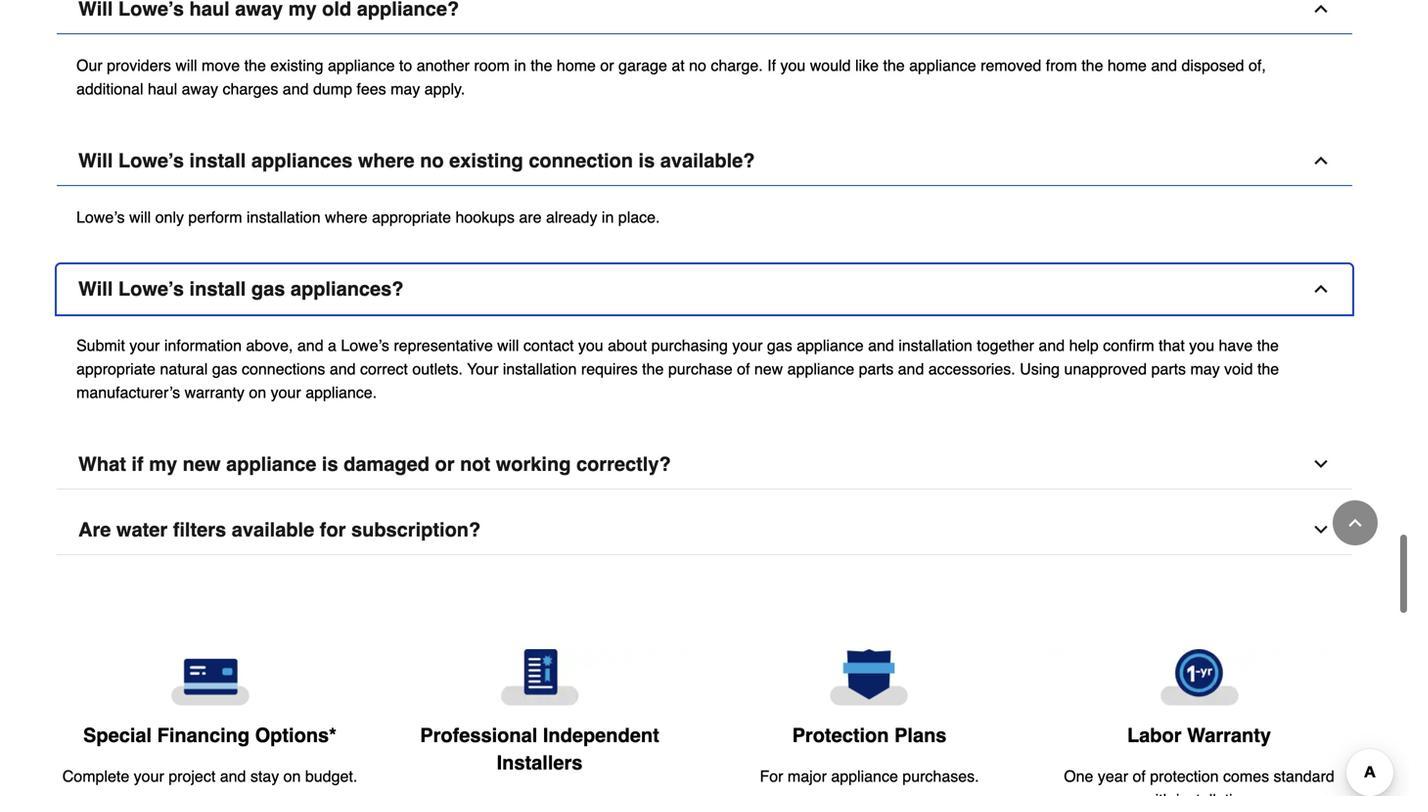 Task type: vqa. For each thing, say whether or not it's contained in the screenshot.
'and' inside 'Easy Registration Through ID.me Lowe's partners with ID.me to verify discount eligibility in real time, so you can sign up quickly and start saving.'
no



Task type: locate. For each thing, give the bounding box(es) containing it.
will up your
[[498, 336, 519, 355]]

no down the apply.
[[420, 149, 444, 172]]

special
[[83, 724, 152, 747]]

installation down appliances
[[247, 208, 321, 226]]

of inside one year of protection comes standard with installation.
[[1133, 767, 1146, 785]]

correct
[[360, 360, 408, 378]]

1 chevron up image from the top
[[1312, 0, 1332, 19]]

connections
[[242, 360, 325, 378]]

lowe's up correct
[[341, 336, 390, 355]]

1 horizontal spatial parts
[[1152, 360, 1187, 378]]

submit
[[76, 336, 125, 355]]

1 vertical spatial gas
[[768, 336, 793, 355]]

away
[[182, 80, 218, 98]]

purchase
[[669, 360, 733, 378]]

appliance inside button
[[226, 453, 317, 475]]

for major appliance purchases.
[[760, 767, 980, 785]]

1 horizontal spatial gas
[[252, 278, 285, 300]]

existing up dump
[[271, 56, 324, 74]]

home left garage
[[557, 56, 596, 74]]

0 horizontal spatial chevron up image
[[1312, 279, 1332, 299]]

1 vertical spatial or
[[435, 453, 455, 475]]

0 horizontal spatial gas
[[212, 360, 237, 378]]

0 vertical spatial of
[[737, 360, 750, 378]]

removed
[[981, 56, 1042, 74]]

home
[[557, 56, 596, 74], [1108, 56, 1147, 74]]

subscription?
[[352, 519, 481, 541]]

a blue 1-year labor warranty icon. image
[[1051, 649, 1349, 706]]

installation
[[247, 208, 321, 226], [899, 336, 973, 355], [503, 360, 577, 378]]

0 horizontal spatial no
[[420, 149, 444, 172]]

a blue badge icon. image
[[721, 649, 1019, 706]]

is inside button
[[639, 149, 655, 172]]

1 install from the top
[[189, 149, 246, 172]]

1 vertical spatial is
[[322, 453, 338, 475]]

gas up warranty
[[212, 360, 237, 378]]

1 horizontal spatial existing
[[450, 149, 524, 172]]

2 will from the top
[[78, 278, 113, 300]]

0 vertical spatial will
[[176, 56, 197, 74]]

hookups
[[456, 208, 515, 226]]

2 vertical spatial installation
[[503, 360, 577, 378]]

1 horizontal spatial you
[[781, 56, 806, 74]]

1 horizontal spatial appropriate
[[372, 208, 451, 226]]

charge.
[[711, 56, 763, 74]]

0 vertical spatial gas
[[252, 278, 285, 300]]

2 chevron up image from the top
[[1312, 151, 1332, 170]]

1 horizontal spatial or
[[601, 56, 614, 74]]

damaged
[[344, 453, 430, 475]]

in
[[514, 56, 527, 74], [602, 208, 614, 226]]

your down connections
[[271, 383, 301, 402]]

1 horizontal spatial new
[[755, 360, 784, 378]]

where up lowe's will only perform installation where appropriate hookups are already in place.
[[358, 149, 415, 172]]

that
[[1159, 336, 1186, 355]]

will down additional
[[78, 149, 113, 172]]

new
[[755, 360, 784, 378], [183, 453, 221, 475]]

1 vertical spatial may
[[1191, 360, 1221, 378]]

0 horizontal spatial will
[[129, 208, 151, 226]]

only
[[155, 208, 184, 226]]

1 parts from the left
[[859, 360, 894, 378]]

install up perform
[[189, 149, 246, 172]]

scroll to top element
[[1334, 500, 1379, 545]]

0 horizontal spatial may
[[391, 80, 420, 98]]

1 horizontal spatial of
[[1133, 767, 1146, 785]]

is inside button
[[322, 453, 338, 475]]

for
[[760, 767, 784, 785]]

confirm
[[1104, 336, 1155, 355]]

will inside submit your information above, and a lowe's representative will contact you about purchasing your gas appliance and installation together and help confirm that you have the appropriate natural gas connections and correct outlets. your installation requires the purchase of new appliance parts and accessories. using unapproved parts may void the manufacturer's warranty on your appliance.
[[498, 336, 519, 355]]

1 vertical spatial in
[[602, 208, 614, 226]]

or left garage
[[601, 56, 614, 74]]

charges
[[223, 80, 278, 98]]

0 vertical spatial chevron up image
[[1312, 279, 1332, 299]]

new right purchase
[[755, 360, 784, 378]]

accessories.
[[929, 360, 1016, 378]]

0 vertical spatial is
[[639, 149, 655, 172]]

is left the damaged
[[322, 453, 338, 475]]

1 vertical spatial will
[[78, 278, 113, 300]]

your up purchase
[[733, 336, 763, 355]]

major
[[788, 767, 827, 785]]

0 horizontal spatial or
[[435, 453, 455, 475]]

working
[[496, 453, 571, 475]]

1 vertical spatial appropriate
[[76, 360, 156, 378]]

labor warranty
[[1128, 724, 1272, 747]]

0 horizontal spatial new
[[183, 453, 221, 475]]

new right my
[[183, 453, 221, 475]]

1 vertical spatial where
[[325, 208, 368, 226]]

options*
[[255, 724, 337, 747]]

home right from
[[1108, 56, 1147, 74]]

2 horizontal spatial gas
[[768, 336, 793, 355]]

apply.
[[425, 80, 465, 98]]

gas inside button
[[252, 278, 285, 300]]

new inside button
[[183, 453, 221, 475]]

0 vertical spatial install
[[189, 149, 246, 172]]

1 vertical spatial installation
[[899, 336, 973, 355]]

1 horizontal spatial home
[[1108, 56, 1147, 74]]

1 vertical spatial of
[[1133, 767, 1146, 785]]

one
[[1064, 767, 1094, 785]]

0 horizontal spatial existing
[[271, 56, 324, 74]]

submit your information above, and a lowe's representative will contact you about purchasing your gas appliance and installation together and help confirm that you have the appropriate natural gas connections and correct outlets. your installation requires the purchase of new appliance parts and accessories. using unapproved parts may void the manufacturer's warranty on your appliance.
[[76, 336, 1280, 402]]

the right have
[[1258, 336, 1280, 355]]

chevron up image
[[1312, 279, 1332, 299], [1346, 513, 1366, 533]]

0 horizontal spatial appropriate
[[76, 360, 156, 378]]

chevron up image
[[1312, 0, 1332, 19], [1312, 151, 1332, 170]]

1 vertical spatial chevron up image
[[1312, 151, 1332, 170]]

appropriate up manufacturer's
[[76, 360, 156, 378]]

of right purchase
[[737, 360, 750, 378]]

installation up accessories.
[[899, 336, 973, 355]]

protection
[[793, 724, 890, 747]]

installation down 'contact'
[[503, 360, 577, 378]]

1 horizontal spatial chevron up image
[[1346, 513, 1366, 533]]

you right that
[[1190, 336, 1215, 355]]

0 horizontal spatial in
[[514, 56, 527, 74]]

existing inside button
[[450, 149, 524, 172]]

existing up hookups
[[450, 149, 524, 172]]

0 horizontal spatial on
[[249, 383, 266, 402]]

gas up above,
[[252, 278, 285, 300]]

2 parts from the left
[[1152, 360, 1187, 378]]

or
[[601, 56, 614, 74], [435, 453, 455, 475]]

on down connections
[[249, 383, 266, 402]]

in right room
[[514, 56, 527, 74]]

unapproved
[[1065, 360, 1148, 378]]

parts down that
[[1152, 360, 1187, 378]]

gas right purchasing
[[768, 336, 793, 355]]

0 horizontal spatial parts
[[859, 360, 894, 378]]

may left void on the right top of the page
[[1191, 360, 1221, 378]]

1 horizontal spatial may
[[1191, 360, 1221, 378]]

special financing options*
[[83, 724, 337, 747]]

will
[[78, 149, 113, 172], [78, 278, 113, 300]]

are
[[519, 208, 542, 226]]

the right from
[[1082, 56, 1104, 74]]

0 vertical spatial no
[[689, 56, 707, 74]]

providers
[[107, 56, 171, 74]]

0 vertical spatial or
[[601, 56, 614, 74]]

parts left accessories.
[[859, 360, 894, 378]]

of
[[737, 360, 750, 378], [1133, 767, 1146, 785]]

1 horizontal spatial no
[[689, 56, 707, 74]]

0 vertical spatial installation
[[247, 208, 321, 226]]

you right if
[[781, 56, 806, 74]]

1 vertical spatial new
[[183, 453, 221, 475]]

lowe's will only perform installation where appropriate hookups are already in place.
[[76, 208, 660, 226]]

0 vertical spatial will
[[78, 149, 113, 172]]

2 horizontal spatial you
[[1190, 336, 1215, 355]]

1 horizontal spatial in
[[602, 208, 614, 226]]

chevron down image
[[1312, 454, 1332, 474]]

on
[[249, 383, 266, 402], [284, 767, 301, 785]]

the right void on the right top of the page
[[1258, 360, 1280, 378]]

contact
[[524, 336, 574, 355]]

0 horizontal spatial home
[[557, 56, 596, 74]]

of inside submit your information above, and a lowe's representative will contact you about purchasing your gas appliance and installation together and help confirm that you have the appropriate natural gas connections and correct outlets. your installation requires the purchase of new appliance parts and accessories. using unapproved parts may void the manufacturer's warranty on your appliance.
[[737, 360, 750, 378]]

1 vertical spatial install
[[189, 278, 246, 300]]

appliance
[[328, 56, 395, 74], [910, 56, 977, 74], [797, 336, 864, 355], [788, 360, 855, 378], [226, 453, 317, 475], [832, 767, 899, 785]]

your
[[467, 360, 499, 378]]

0 vertical spatial in
[[514, 56, 527, 74]]

requires
[[581, 360, 638, 378]]

are
[[78, 519, 111, 541]]

year
[[1098, 767, 1129, 785]]

purchasing
[[652, 336, 728, 355]]

in inside 'our providers will move the existing appliance to another room in the home or garage at no charge. if you would like the appliance removed from the home and disposed of, additional haul away charges and dump fees may apply.'
[[514, 56, 527, 74]]

of up with at the bottom of page
[[1133, 767, 1146, 785]]

1 horizontal spatial on
[[284, 767, 301, 785]]

plans
[[895, 724, 947, 747]]

or inside button
[[435, 453, 455, 475]]

may down to
[[391, 80, 420, 98]]

about
[[608, 336, 647, 355]]

on inside submit your information above, and a lowe's representative will contact you about purchasing your gas appliance and installation together and help confirm that you have the appropriate natural gas connections and correct outlets. your installation requires the purchase of new appliance parts and accessories. using unapproved parts may void the manufacturer's warranty on your appliance.
[[249, 383, 266, 402]]

will for will lowe's install appliances where no existing connection is available?
[[78, 149, 113, 172]]

you up requires
[[579, 336, 604, 355]]

professional
[[420, 724, 538, 747]]

lowe's inside submit your information above, and a lowe's representative will contact you about purchasing your gas appliance and installation together and help confirm that you have the appropriate natural gas connections and correct outlets. your installation requires the purchase of new appliance parts and accessories. using unapproved parts may void the manufacturer's warranty on your appliance.
[[341, 336, 390, 355]]

available
[[232, 519, 315, 541]]

is
[[639, 149, 655, 172], [322, 453, 338, 475]]

0 vertical spatial existing
[[271, 56, 324, 74]]

0 vertical spatial chevron up image
[[1312, 0, 1332, 19]]

0 vertical spatial where
[[358, 149, 415, 172]]

where inside will lowe's install appliances where no existing connection is available? button
[[358, 149, 415, 172]]

will left "only"
[[129, 208, 151, 226]]

1 horizontal spatial will
[[176, 56, 197, 74]]

will up away
[[176, 56, 197, 74]]

in left place. at the left top
[[602, 208, 614, 226]]

1 horizontal spatial is
[[639, 149, 655, 172]]

2 horizontal spatial will
[[498, 336, 519, 355]]

0 horizontal spatial of
[[737, 360, 750, 378]]

0 horizontal spatial is
[[322, 453, 338, 475]]

2 install from the top
[[189, 278, 246, 300]]

1 vertical spatial chevron up image
[[1346, 513, 1366, 533]]

on right stay
[[284, 767, 301, 785]]

where
[[358, 149, 415, 172], [325, 208, 368, 226]]

0 vertical spatial may
[[391, 80, 420, 98]]

lowe's
[[118, 149, 184, 172], [76, 208, 125, 226], [118, 278, 184, 300], [341, 336, 390, 355]]

0 vertical spatial on
[[249, 383, 266, 402]]

install
[[189, 149, 246, 172], [189, 278, 246, 300]]

appropriate down 'will lowe's install appliances where no existing connection is available?' in the top of the page
[[372, 208, 451, 226]]

may inside 'our providers will move the existing appliance to another room in the home or garage at no charge. if you would like the appliance removed from the home and disposed of, additional haul away charges and dump fees may apply.'
[[391, 80, 420, 98]]

install up "information"
[[189, 278, 246, 300]]

will for will lowe's install gas appliances?
[[78, 278, 113, 300]]

where up appliances?
[[325, 208, 368, 226]]

is up place. at the left top
[[639, 149, 655, 172]]

or left not
[[435, 453, 455, 475]]

0 vertical spatial new
[[755, 360, 784, 378]]

will up submit
[[78, 278, 113, 300]]

gas
[[252, 278, 285, 300], [768, 336, 793, 355], [212, 360, 237, 378]]

1 vertical spatial on
[[284, 767, 301, 785]]

install for appliances
[[189, 149, 246, 172]]

a dark blue background check icon. image
[[391, 649, 689, 706]]

no right at
[[689, 56, 707, 74]]

1 vertical spatial no
[[420, 149, 444, 172]]

you
[[781, 56, 806, 74], [579, 336, 604, 355], [1190, 336, 1215, 355]]

chevron up image inside will lowe's install appliances where no existing connection is available? button
[[1312, 151, 1332, 170]]

2 vertical spatial will
[[498, 336, 519, 355]]

and
[[1152, 56, 1178, 74], [283, 80, 309, 98], [298, 336, 324, 355], [869, 336, 895, 355], [1039, 336, 1065, 355], [330, 360, 356, 378], [898, 360, 925, 378], [220, 767, 246, 785]]

if
[[768, 56, 776, 74]]

1 vertical spatial existing
[[450, 149, 524, 172]]

0 horizontal spatial you
[[579, 336, 604, 355]]

1 will from the top
[[78, 149, 113, 172]]



Task type: describe. For each thing, give the bounding box(es) containing it.
additional
[[76, 80, 143, 98]]

appropriate inside submit your information above, and a lowe's representative will contact you about purchasing your gas appliance and installation together and help confirm that you have the appropriate natural gas connections and correct outlets. your installation requires the purchase of new appliance parts and accessories. using unapproved parts may void the manufacturer's warranty on your appliance.
[[76, 360, 156, 378]]

filters
[[173, 519, 226, 541]]

install for gas
[[189, 278, 246, 300]]

financing
[[157, 724, 250, 747]]

no inside 'our providers will move the existing appliance to another room in the home or garage at no charge. if you would like the appliance removed from the home and disposed of, additional haul away charges and dump fees may apply.'
[[689, 56, 707, 74]]

if
[[132, 453, 144, 475]]

a
[[328, 336, 337, 355]]

will lowe's install appliances where no existing connection is available?
[[78, 149, 755, 172]]

1 vertical spatial will
[[129, 208, 151, 226]]

perform
[[188, 208, 242, 226]]

the down about
[[642, 360, 664, 378]]

what if my new appliance is damaged or not working correctly? button
[[57, 440, 1353, 490]]

manufacturer's
[[76, 383, 180, 402]]

in for the
[[514, 56, 527, 74]]

chevron down image
[[1312, 520, 1332, 540]]

dump
[[313, 80, 352, 98]]

comes
[[1224, 767, 1270, 785]]

room
[[474, 56, 510, 74]]

water
[[116, 519, 168, 541]]

2 horizontal spatial installation
[[899, 336, 973, 355]]

the right room
[[531, 56, 553, 74]]

stay
[[250, 767, 279, 785]]

budget.
[[305, 767, 358, 785]]

connection
[[529, 149, 633, 172]]

appliances
[[252, 149, 353, 172]]

chevron up image for lowe's will only perform installation where appropriate hookups are already in place.
[[1312, 151, 1332, 170]]

lowe's left "only"
[[76, 208, 125, 226]]

the right "like" on the top of the page
[[884, 56, 905, 74]]

purchases.
[[903, 767, 980, 785]]

warranty
[[185, 383, 245, 402]]

our
[[76, 56, 102, 74]]

at
[[672, 56, 685, 74]]

project
[[169, 767, 216, 785]]

have
[[1220, 336, 1253, 355]]

the up 'charges'
[[244, 56, 266, 74]]

for
[[320, 519, 346, 541]]

move
[[202, 56, 240, 74]]

new inside submit your information above, and a lowe's representative will contact you about purchasing your gas appliance and installation together and help confirm that you have the appropriate natural gas connections and correct outlets. your installation requires the purchase of new appliance parts and accessories. using unapproved parts may void the manufacturer's warranty on your appliance.
[[755, 360, 784, 378]]

place.
[[619, 208, 660, 226]]

our providers will move the existing appliance to another room in the home or garage at no charge. if you would like the appliance removed from the home and disposed of, additional haul away charges and dump fees may apply.
[[76, 56, 1267, 98]]

chevron up image inside will lowe's install gas appliances? button
[[1312, 279, 1332, 299]]

0 horizontal spatial installation
[[247, 208, 321, 226]]

installers
[[497, 752, 583, 774]]

one year of protection comes standard with installation.
[[1064, 767, 1335, 796]]

from
[[1046, 56, 1078, 74]]

complete your project and stay on budget.
[[62, 767, 358, 785]]

appliance.
[[306, 383, 377, 402]]

will lowe's install gas appliances?
[[78, 278, 404, 300]]

disposed
[[1182, 56, 1245, 74]]

with
[[1145, 791, 1172, 796]]

lowe's up "only"
[[118, 149, 184, 172]]

independent
[[543, 724, 660, 747]]

haul
[[148, 80, 177, 98]]

a dark blue credit card icon. image
[[61, 649, 359, 706]]

natural
[[160, 360, 208, 378]]

will lowe's install gas appliances? button
[[57, 264, 1353, 314]]

protection plans
[[793, 724, 947, 747]]

another
[[417, 56, 470, 74]]

fees
[[357, 80, 386, 98]]

not
[[460, 453, 491, 475]]

correctly?
[[577, 453, 671, 475]]

what if my new appliance is damaged or not working correctly?
[[78, 453, 671, 475]]

you inside 'our providers will move the existing appliance to another room in the home or garage at no charge. if you would like the appliance removed from the home and disposed of, additional haul away charges and dump fees may apply.'
[[781, 56, 806, 74]]

outlets.
[[413, 360, 463, 378]]

your right submit
[[129, 336, 160, 355]]

information
[[164, 336, 242, 355]]

1 home from the left
[[557, 56, 596, 74]]

professional independent installers
[[420, 724, 660, 774]]

garage
[[619, 56, 668, 74]]

like
[[856, 56, 879, 74]]

above,
[[246, 336, 293, 355]]

chevron up image inside scroll to top element
[[1346, 513, 1366, 533]]

available?
[[661, 149, 755, 172]]

no inside button
[[420, 149, 444, 172]]

labor
[[1128, 724, 1182, 747]]

are water filters available for subscription?
[[78, 519, 481, 541]]

your left project in the left bottom of the page
[[134, 767, 164, 785]]

appliances?
[[291, 278, 404, 300]]

existing inside 'our providers will move the existing appliance to another room in the home or garage at no charge. if you would like the appliance removed from the home and disposed of, additional haul away charges and dump fees may apply.'
[[271, 56, 324, 74]]

to
[[399, 56, 412, 74]]

protection
[[1151, 767, 1219, 785]]

together
[[977, 336, 1035, 355]]

are water filters available for subscription? button
[[57, 505, 1353, 555]]

2 home from the left
[[1108, 56, 1147, 74]]

installation.
[[1177, 791, 1255, 796]]

lowe's down "only"
[[118, 278, 184, 300]]

complete
[[62, 767, 129, 785]]

may inside submit your information above, and a lowe's representative will contact you about purchasing your gas appliance and installation together and help confirm that you have the appropriate natural gas connections and correct outlets. your installation requires the purchase of new appliance parts and accessories. using unapproved parts may void the manufacturer's warranty on your appliance.
[[1191, 360, 1221, 378]]

will inside 'our providers will move the existing appliance to another room in the home or garage at no charge. if you would like the appliance removed from the home and disposed of, additional haul away charges and dump fees may apply.'
[[176, 56, 197, 74]]

standard
[[1274, 767, 1335, 785]]

chevron up image for our providers will move the existing appliance to another room in the home or garage at no charge. if you would like the appliance removed from the home and disposed of, additional haul away charges and dump fees may apply.
[[1312, 0, 1332, 19]]

2 vertical spatial gas
[[212, 360, 237, 378]]

of,
[[1249, 56, 1267, 74]]

or inside 'our providers will move the existing appliance to another room in the home or garage at no charge. if you would like the appliance removed from the home and disposed of, additional haul away charges and dump fees may apply.'
[[601, 56, 614, 74]]

void
[[1225, 360, 1254, 378]]

what
[[78, 453, 126, 475]]

my
[[149, 453, 177, 475]]

warranty
[[1188, 724, 1272, 747]]

0 vertical spatial appropriate
[[372, 208, 451, 226]]

in for place.
[[602, 208, 614, 226]]

1 horizontal spatial installation
[[503, 360, 577, 378]]

using
[[1020, 360, 1060, 378]]



